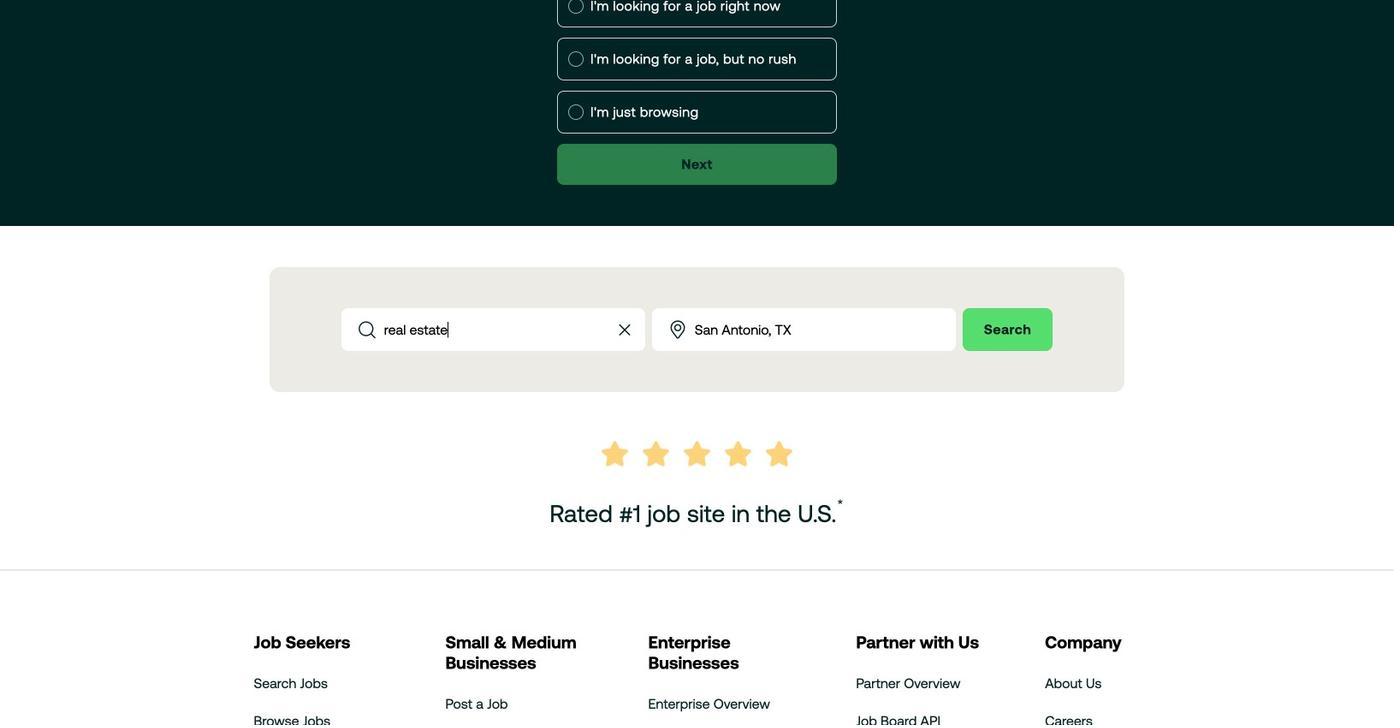 Task type: vqa. For each thing, say whether or not it's contained in the screenshot.
"clear" IMAGE
yes



Task type: locate. For each thing, give the bounding box(es) containing it.
None field
[[341, 308, 645, 351], [652, 308, 956, 351], [341, 308, 645, 351]]

None radio
[[568, 51, 584, 67], [568, 104, 584, 120], [568, 51, 584, 67], [568, 104, 584, 120]]

Search job title or keyword text field
[[384, 309, 597, 350]]

None radio
[[568, 0, 584, 14]]

clear image
[[614, 319, 635, 340]]

none field the search location or remote
[[652, 308, 956, 351]]



Task type: describe. For each thing, give the bounding box(es) containing it.
Search location or remote text field
[[695, 309, 956, 350]]



